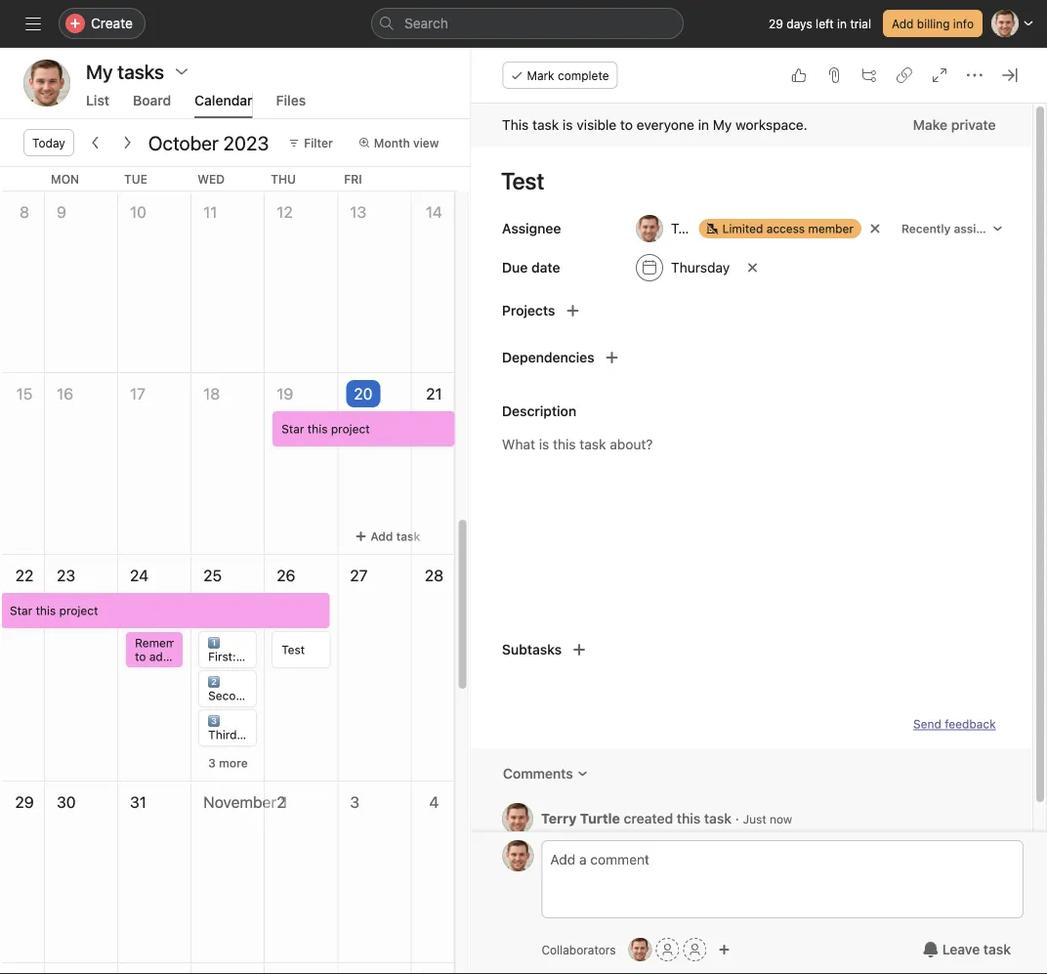 Task type: describe. For each thing, give the bounding box(es) containing it.
add task
[[371, 530, 421, 543]]

my
[[714, 117, 733, 133]]

add dependencies image
[[605, 350, 621, 366]]

21
[[426, 385, 442, 403]]

created
[[625, 810, 674, 827]]

4
[[429, 793, 439, 812]]

this for 23
[[36, 604, 56, 618]]

more actions for this task image
[[968, 67, 983, 83]]

tt button down comments
[[503, 841, 534, 872]]

add billing info button
[[883, 10, 983, 37]]

calendar link
[[195, 92, 253, 118]]

more
[[219, 756, 248, 770]]

in inside test dialog
[[699, 117, 710, 133]]

search list box
[[371, 8, 684, 39]]

now
[[771, 812, 793, 826]]

november 1
[[203, 793, 288, 812]]

assigned
[[955, 222, 1006, 236]]

leave
[[943, 942, 981, 958]]

star this project for 23
[[10, 604, 98, 618]]

terry
[[542, 810, 577, 827]]

add for add billing info
[[892, 17, 914, 30]]

8
[[20, 203, 29, 221]]

add to projects image
[[566, 303, 581, 319]]

project for 23
[[59, 604, 98, 618]]

17
[[130, 385, 146, 403]]

26
[[277, 566, 296, 585]]

add subtasks image
[[572, 642, 588, 658]]

1
[[281, 793, 288, 812]]

comments
[[504, 766, 574, 782]]

thursday
[[672, 259, 731, 276]]

close details image
[[1003, 67, 1018, 83]]

remove assignee image
[[870, 223, 882, 235]]

make private
[[914, 117, 997, 133]]

31
[[130, 793, 147, 812]]

private
[[952, 117, 997, 133]]

show options image
[[174, 64, 190, 79]]

terry turtle link
[[542, 810, 621, 827]]

·
[[736, 810, 740, 827]]

list
[[86, 92, 109, 108]]

3 for 3
[[350, 793, 360, 812]]

month
[[374, 136, 410, 150]]

limited
[[723, 222, 764, 236]]

2023
[[223, 131, 269, 154]]

attachments: add a file to this task, test image
[[827, 67, 842, 83]]

28
[[425, 566, 444, 585]]

mark
[[527, 68, 555, 82]]

tt button left "terry" on the bottom of page
[[503, 803, 534, 835]]

14
[[426, 203, 443, 221]]

collaborators
[[542, 943, 616, 957]]

make
[[914, 117, 949, 133]]

thursday button
[[628, 250, 740, 285]]

info
[[954, 17, 974, 30]]

search button
[[371, 8, 684, 39]]

tt left list
[[37, 74, 57, 92]]

projects
[[503, 302, 556, 319]]

filter
[[304, 136, 333, 150]]

due date
[[503, 259, 561, 276]]

feedback
[[946, 717, 997, 731]]

left
[[816, 17, 834, 30]]

dependencies
[[503, 349, 595, 366]]

month view button
[[350, 129, 448, 156]]

days
[[787, 17, 813, 30]]

25
[[203, 566, 222, 585]]

2
[[277, 793, 286, 812]]

test
[[282, 643, 305, 657]]

10
[[130, 203, 147, 221]]

terry turtle created this task · just now
[[542, 810, 793, 827]]

workspace.
[[736, 117, 808, 133]]

my tasks
[[86, 60, 164, 83]]

16
[[57, 385, 73, 403]]

task for leave
[[984, 942, 1012, 958]]

project for 19
[[331, 422, 370, 436]]

previous month image
[[88, 135, 103, 151]]

access
[[767, 222, 806, 236]]

today
[[32, 136, 65, 150]]

task for add
[[396, 530, 421, 543]]

copy task link image
[[897, 67, 913, 83]]

star this project for 19
[[282, 422, 370, 436]]

visible
[[577, 117, 617, 133]]

tt left "terry" on the bottom of page
[[511, 812, 526, 826]]

files link
[[276, 92, 306, 118]]

30
[[57, 793, 76, 812]]

29 days left in trial
[[769, 17, 872, 30]]



Task type: vqa. For each thing, say whether or not it's contained in the screenshot.
top Star
yes



Task type: locate. For each thing, give the bounding box(es) containing it.
recently
[[902, 222, 952, 236]]

1 horizontal spatial 3
[[350, 793, 360, 812]]

29
[[769, 17, 784, 30], [15, 793, 34, 812]]

october 2023
[[148, 131, 269, 154]]

1 vertical spatial this
[[36, 604, 56, 618]]

tt button right collaborators
[[629, 938, 652, 962]]

0 horizontal spatial project
[[59, 604, 98, 618]]

billing
[[918, 17, 950, 30]]

this
[[503, 117, 529, 133]]

29 left days
[[769, 17, 784, 30]]

star this project down the 23
[[10, 604, 98, 618]]

november
[[203, 793, 277, 812]]

tt button left list
[[23, 60, 70, 107]]

description
[[503, 403, 577, 419]]

15
[[16, 385, 33, 403]]

18
[[203, 385, 220, 403]]

add billing info
[[892, 17, 974, 30]]

project
[[331, 422, 370, 436], [59, 604, 98, 618]]

tt right collaborators
[[633, 943, 648, 957]]

recently assigned
[[902, 222, 1006, 236]]

0 horizontal spatial in
[[699, 117, 710, 133]]

this inside test dialog
[[678, 810, 701, 827]]

1 horizontal spatial this
[[308, 422, 328, 436]]

recently assigned button
[[894, 215, 1014, 242]]

this for 19
[[308, 422, 328, 436]]

main content inside test dialog
[[464, 104, 1033, 859]]

mark complete button
[[503, 62, 618, 89]]

0 vertical spatial project
[[331, 422, 370, 436]]

3 left more on the bottom
[[208, 756, 216, 770]]

29 for 29
[[15, 793, 34, 812]]

create button
[[59, 8, 146, 39]]

turtle
[[581, 810, 621, 827]]

in
[[838, 17, 847, 30], [699, 117, 710, 133]]

complete
[[558, 68, 609, 82]]

23
[[57, 566, 75, 585]]

just
[[744, 812, 767, 826]]

1 horizontal spatial add
[[892, 17, 914, 30]]

1 vertical spatial 29
[[15, 793, 34, 812]]

leave task button
[[911, 932, 1024, 968]]

next month image
[[119, 135, 135, 151]]

star
[[282, 422, 304, 436], [10, 604, 32, 618]]

this
[[308, 422, 328, 436], [36, 604, 56, 618], [678, 810, 701, 827]]

list link
[[86, 92, 109, 118]]

0 likes. click to like this task image
[[792, 67, 807, 83]]

board link
[[133, 92, 171, 118]]

comments button
[[491, 756, 602, 792]]

13
[[350, 203, 367, 221]]

9
[[57, 203, 66, 221]]

0 vertical spatial star this project
[[282, 422, 370, 436]]

calendar
[[195, 92, 253, 108]]

0 horizontal spatial star this project
[[10, 604, 98, 618]]

task for this
[[533, 117, 560, 133]]

1 horizontal spatial 29
[[769, 17, 784, 30]]

24
[[130, 566, 149, 585]]

1 vertical spatial star
[[10, 604, 32, 618]]

tue
[[124, 172, 148, 186]]

test dialog
[[464, 48, 1048, 974]]

0 vertical spatial in
[[838, 17, 847, 30]]

expand sidebar image
[[25, 16, 41, 31]]

19
[[277, 385, 293, 403]]

3 right '1'
[[350, 793, 360, 812]]

to
[[621, 117, 634, 133]]

Task Name text field
[[489, 158, 1010, 203]]

view
[[413, 136, 439, 150]]

star for 19
[[282, 422, 304, 436]]

3 for 3 more
[[208, 756, 216, 770]]

month view
[[374, 136, 439, 150]]

main content containing this task is visible to everyone in my workspace.
[[464, 104, 1033, 859]]

tt down comments
[[511, 849, 526, 863]]

2 vertical spatial this
[[678, 810, 701, 827]]

0 horizontal spatial add
[[371, 530, 393, 543]]

in right left
[[838, 17, 847, 30]]

1 horizontal spatial star this project
[[282, 422, 370, 436]]

october
[[148, 131, 219, 154]]

member
[[809, 222, 855, 236]]

add task button
[[346, 523, 429, 550]]

29 for 29 days left in trial
[[769, 17, 784, 30]]

29 left 30
[[15, 793, 34, 812]]

filter button
[[280, 129, 342, 156]]

0 vertical spatial this
[[308, 422, 328, 436]]

3 inside button
[[208, 756, 216, 770]]

1 vertical spatial star this project
[[10, 604, 98, 618]]

2 horizontal spatial this
[[678, 810, 701, 827]]

1 horizontal spatial in
[[838, 17, 847, 30]]

star down 19
[[282, 422, 304, 436]]

tt button
[[23, 60, 70, 107], [503, 803, 534, 835], [503, 841, 534, 872], [629, 938, 652, 962]]

add subtask image
[[862, 67, 878, 83]]

add or remove collaborators image
[[719, 944, 731, 956]]

0 vertical spatial star
[[282, 422, 304, 436]]

make private button
[[901, 108, 1010, 143]]

leave task
[[943, 942, 1012, 958]]

1 vertical spatial 3
[[350, 793, 360, 812]]

trial
[[851, 17, 872, 30]]

full screen image
[[932, 67, 948, 83]]

20
[[354, 385, 373, 403]]

is
[[563, 117, 574, 133]]

project down the 20
[[331, 422, 370, 436]]

task
[[533, 117, 560, 133], [396, 530, 421, 543], [705, 810, 732, 827], [984, 942, 1012, 958]]

27
[[350, 566, 368, 585]]

limited access member
[[723, 222, 855, 236]]

mon
[[51, 172, 79, 186]]

files
[[276, 92, 306, 108]]

0 vertical spatial 3
[[208, 756, 216, 770]]

star for 23
[[10, 604, 32, 618]]

1 horizontal spatial star
[[282, 422, 304, 436]]

0 horizontal spatial 29
[[15, 793, 34, 812]]

1 horizontal spatial project
[[331, 422, 370, 436]]

subtasks
[[503, 642, 562, 658]]

main content
[[464, 104, 1033, 859]]

1 vertical spatial project
[[59, 604, 98, 618]]

board
[[133, 92, 171, 108]]

0 vertical spatial add
[[892, 17, 914, 30]]

0 horizontal spatial star
[[10, 604, 32, 618]]

star down 22
[[10, 604, 32, 618]]

0 horizontal spatial 3
[[208, 756, 216, 770]]

star this project down the 20
[[282, 422, 370, 436]]

assignee
[[503, 220, 562, 237]]

11
[[203, 203, 217, 221]]

3 more
[[208, 756, 248, 770]]

add for add task
[[371, 530, 393, 543]]

0 vertical spatial 29
[[769, 17, 784, 30]]

12
[[277, 203, 293, 221]]

fri
[[344, 172, 362, 186]]

search
[[405, 15, 449, 31]]

1 vertical spatial in
[[699, 117, 710, 133]]

create
[[91, 15, 133, 31]]

send feedback
[[914, 717, 997, 731]]

project down the 23
[[59, 604, 98, 618]]

0 horizontal spatial this
[[36, 604, 56, 618]]

everyone
[[637, 117, 695, 133]]

thu
[[271, 172, 296, 186]]

clear due date image
[[747, 262, 759, 274]]

star this project
[[282, 422, 370, 436], [10, 604, 98, 618]]

send feedback link
[[914, 715, 997, 733]]

22
[[15, 566, 34, 585]]

in left my
[[699, 117, 710, 133]]

tt
[[37, 74, 57, 92], [511, 812, 526, 826], [511, 849, 526, 863], [633, 943, 648, 957]]

this task is visible to everyone in my workspace.
[[503, 117, 808, 133]]

1 vertical spatial add
[[371, 530, 393, 543]]



